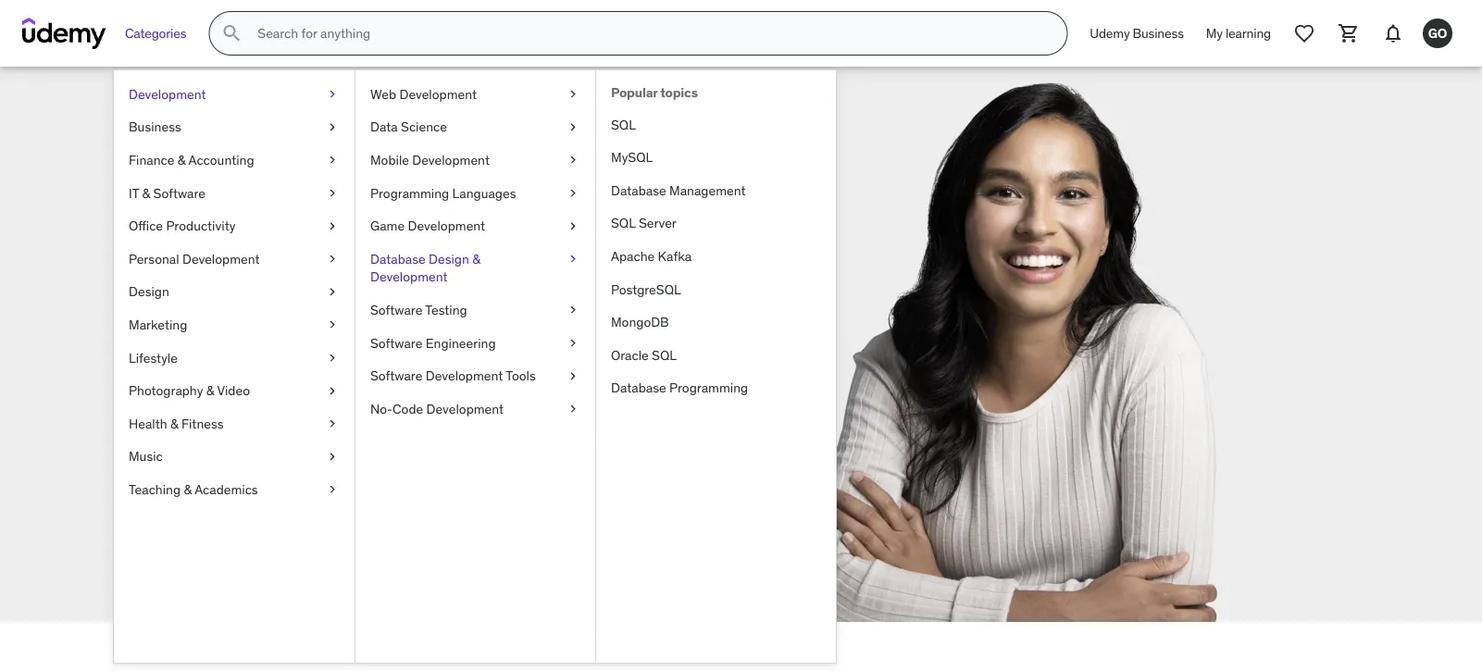 Task type: describe. For each thing, give the bounding box(es) containing it.
teaching
[[129, 481, 181, 498]]

xsmall image for music
[[325, 448, 340, 466]]

it & software
[[129, 185, 206, 201]]

xsmall image for marketing
[[325, 316, 340, 334]]

development inside software development tools link
[[426, 368, 503, 384]]

data science
[[370, 119, 447, 135]]

xsmall image for design
[[325, 283, 340, 301]]

mobile development link
[[356, 144, 595, 177]]

instructor
[[273, 346, 349, 368]]

lifestyle link
[[114, 342, 355, 374]]

academics
[[195, 481, 258, 498]]

business link
[[114, 111, 355, 144]]

database for database management
[[611, 182, 666, 199]]

xsmall image for photography & video
[[325, 382, 340, 400]]

server
[[639, 215, 677, 232]]

no-code development link
[[356, 393, 595, 426]]

xsmall image for no-code development
[[566, 400, 581, 418]]

change
[[387, 346, 445, 368]]

oracle sql link
[[596, 339, 836, 372]]

data science link
[[356, 111, 595, 144]]

no-code development
[[370, 400, 504, 417]]

udemy
[[1090, 25, 1130, 41]]

get
[[289, 422, 314, 441]]

finance & accounting link
[[114, 144, 355, 177]]

database management
[[611, 182, 746, 199]]

personal development link
[[114, 243, 355, 276]]

game development
[[370, 218, 485, 234]]

udemy image
[[22, 18, 107, 49]]

your
[[315, 371, 349, 393]]

code
[[393, 400, 423, 417]]

xsmall image for programming languages
[[566, 184, 581, 202]]

xsmall image for it & software
[[325, 184, 340, 202]]

xsmall image for development
[[325, 85, 340, 103]]

started
[[317, 422, 367, 441]]

notifications image
[[1383, 22, 1405, 44]]

xsmall image for mobile development
[[566, 151, 581, 169]]

apache kafka link
[[596, 240, 836, 273]]

xsmall image for data science
[[566, 118, 581, 136]]

my
[[1207, 25, 1223, 41]]

teaching & academics
[[129, 481, 258, 498]]

my learning link
[[1195, 11, 1283, 56]]

development inside game development link
[[408, 218, 485, 234]]

web development link
[[356, 78, 595, 111]]

apache kafka
[[611, 248, 692, 265]]

go link
[[1416, 11, 1460, 56]]

database for database design & development
[[370, 250, 426, 267]]

apache
[[611, 248, 655, 265]]

xsmall image for software testing
[[566, 301, 581, 319]]

health
[[129, 415, 167, 432]]

development link
[[114, 78, 355, 111]]

mysql link
[[596, 141, 836, 174]]

mobile
[[370, 152, 409, 168]]

it
[[129, 185, 139, 201]]

software development tools
[[370, 368, 536, 384]]

with
[[180, 283, 278, 341]]

office productivity link
[[114, 210, 355, 243]]

lives
[[180, 371, 215, 393]]

sql for sql
[[611, 116, 636, 133]]

game
[[370, 218, 405, 234]]

2 vertical spatial sql
[[652, 347, 677, 363]]

marketing
[[129, 316, 187, 333]]

office
[[129, 218, 163, 234]]

an
[[250, 346, 269, 368]]

software testing
[[370, 302, 467, 318]]

my learning
[[1207, 25, 1272, 41]]

design inside database design & development
[[429, 250, 469, 267]]

development inside personal development link
[[182, 250, 260, 267]]

teaching & academics link
[[114, 473, 355, 506]]

popular
[[611, 84, 658, 101]]

oracle sql
[[611, 347, 677, 363]]

xsmall image for finance & accounting
[[325, 151, 340, 169]]

photography & video link
[[114, 374, 355, 407]]

video
[[217, 382, 250, 399]]

web
[[370, 86, 396, 102]]

oracle
[[611, 347, 649, 363]]

software for software development tools
[[370, 368, 423, 384]]

development inside no-code development link
[[427, 400, 504, 417]]

health & fitness
[[129, 415, 224, 432]]

and
[[353, 346, 383, 368]]

xsmall image for software engineering
[[566, 334, 581, 352]]

programming languages
[[370, 185, 516, 201]]

software testing link
[[356, 294, 595, 327]]

categories
[[125, 25, 186, 41]]

productivity
[[166, 218, 236, 234]]

own
[[353, 371, 385, 393]]

personal
[[129, 250, 179, 267]]

development inside database design & development
[[370, 269, 448, 285]]

it & software link
[[114, 177, 355, 210]]

xsmall image for teaching & academics
[[325, 481, 340, 499]]



Task type: vqa. For each thing, say whether or not it's contained in the screenshot.
have
no



Task type: locate. For each thing, give the bounding box(es) containing it.
sql
[[611, 116, 636, 133], [611, 215, 636, 232], [652, 347, 677, 363]]

2 vertical spatial database
[[611, 380, 666, 396]]

xsmall image inside software testing link
[[566, 301, 581, 319]]

software down software testing in the left of the page
[[370, 335, 423, 351]]

1 horizontal spatial programming
[[670, 380, 748, 396]]

programming up game development
[[370, 185, 449, 201]]

& down game development link
[[473, 250, 481, 267]]

& for software
[[142, 185, 150, 201]]

including
[[239, 371, 311, 393]]

become
[[180, 346, 245, 368]]

database programming link
[[596, 372, 836, 405]]

xsmall image inside development link
[[325, 85, 340, 103]]

sql down popular
[[611, 116, 636, 133]]

xsmall image inside marketing link
[[325, 316, 340, 334]]

development inside the mobile development "link"
[[412, 152, 490, 168]]

xsmall image inside teaching & academics link
[[325, 481, 340, 499]]

& for accounting
[[178, 152, 186, 168]]

& right health
[[170, 415, 178, 432]]

go
[[1429, 25, 1448, 41]]

software engineering link
[[356, 327, 595, 360]]

database design & development link
[[356, 243, 595, 294]]

marketing link
[[114, 309, 355, 342]]

0 horizontal spatial programming
[[370, 185, 449, 201]]

& right it
[[142, 185, 150, 201]]

udemy business
[[1090, 25, 1184, 41]]

development down categories "dropdown button"
[[129, 86, 206, 102]]

mobile development
[[370, 152, 490, 168]]

development down office productivity link
[[182, 250, 260, 267]]

xsmall image inside 'music' link
[[325, 448, 340, 466]]

development up science
[[400, 86, 477, 102]]

& for academics
[[184, 481, 192, 498]]

development inside development link
[[129, 86, 206, 102]]

business right udemy
[[1133, 25, 1184, 41]]

development
[[129, 86, 206, 102], [400, 86, 477, 102], [412, 152, 490, 168], [408, 218, 485, 234], [182, 250, 260, 267], [370, 269, 448, 285], [426, 368, 503, 384], [427, 400, 504, 417]]

xsmall image inside no-code development link
[[566, 400, 581, 418]]

database down oracle sql
[[611, 380, 666, 396]]

accounting
[[188, 152, 254, 168]]

xsmall image inside finance & accounting link
[[325, 151, 340, 169]]

software
[[153, 185, 206, 201], [370, 302, 423, 318], [370, 335, 423, 351], [370, 368, 423, 384]]

software engineering
[[370, 335, 496, 351]]

0 vertical spatial business
[[1133, 25, 1184, 41]]

sql server link
[[596, 207, 836, 240]]

business up finance
[[129, 119, 181, 135]]

music
[[129, 448, 163, 465]]

udemy business link
[[1079, 11, 1195, 56]]

& right finance
[[178, 152, 186, 168]]

xsmall image inside game development link
[[566, 217, 581, 235]]

& left —
[[206, 382, 214, 399]]

0 vertical spatial programming
[[370, 185, 449, 201]]

xsmall image for personal development
[[325, 250, 340, 268]]

topics
[[660, 84, 698, 101]]

xsmall image for software development tools
[[566, 367, 581, 385]]

sql link
[[596, 108, 836, 141]]

come
[[180, 232, 307, 290]]

tools
[[506, 368, 536, 384]]

software for software engineering
[[370, 335, 423, 351]]

programming down the oracle sql link in the bottom of the page
[[670, 380, 748, 396]]

software up software engineering
[[370, 302, 423, 318]]

xsmall image for lifestyle
[[325, 349, 340, 367]]

xsmall image inside lifestyle 'link'
[[325, 349, 340, 367]]

xsmall image inside the mobile development "link"
[[566, 151, 581, 169]]

design link
[[114, 276, 355, 309]]

mysql
[[611, 149, 653, 166]]

xsmall image inside personal development link
[[325, 250, 340, 268]]

xsmall image inside programming languages link
[[566, 184, 581, 202]]

learning
[[1226, 25, 1272, 41]]

& right teaching
[[184, 481, 192, 498]]

1 vertical spatial business
[[129, 119, 181, 135]]

personal development
[[129, 250, 260, 267]]

1 vertical spatial sql
[[611, 215, 636, 232]]

& for fitness
[[170, 415, 178, 432]]

shopping cart with 0 items image
[[1338, 22, 1360, 44]]

photography & video
[[129, 382, 250, 399]]

xsmall image inside web development link
[[566, 85, 581, 103]]

xsmall image inside database design & development link
[[566, 250, 581, 268]]

software up code
[[370, 368, 423, 384]]

science
[[401, 119, 447, 135]]

xsmall image inside it & software link
[[325, 184, 340, 202]]

sql up apache on the top
[[611, 215, 636, 232]]

xsmall image inside software engineering link
[[566, 334, 581, 352]]

get started link
[[180, 409, 476, 454]]

web development
[[370, 86, 477, 102]]

postgresql
[[611, 281, 681, 298]]

get started
[[289, 422, 367, 441]]

xsmall image inside business link
[[325, 118, 340, 136]]

xsmall image
[[325, 85, 340, 103], [325, 118, 340, 136], [566, 151, 581, 169], [325, 184, 340, 202], [325, 250, 340, 268], [325, 283, 340, 301], [566, 400, 581, 418], [325, 481, 340, 499]]

categories button
[[114, 11, 198, 56]]

0 vertical spatial design
[[429, 250, 469, 267]]

0 vertical spatial sql
[[611, 116, 636, 133]]

xsmall image for database design & development
[[566, 250, 581, 268]]

database programming
[[611, 380, 748, 396]]

xsmall image inside design link
[[325, 283, 340, 301]]

xsmall image inside office productivity link
[[325, 217, 340, 235]]

submit search image
[[221, 22, 243, 44]]

no-
[[370, 400, 393, 417]]

xsmall image inside 'health & fitness' link
[[325, 415, 340, 433]]

photography
[[129, 382, 203, 399]]

development down engineering
[[426, 368, 503, 384]]

0 horizontal spatial business
[[129, 119, 181, 135]]

sql for sql server
[[611, 215, 636, 232]]

& inside database design & development
[[473, 250, 481, 267]]

management
[[670, 182, 746, 199]]

development inside web development link
[[400, 86, 477, 102]]

us
[[287, 283, 337, 341]]

fitness
[[181, 415, 224, 432]]

xsmall image for game development
[[566, 217, 581, 235]]

lifestyle
[[129, 349, 178, 366]]

1 horizontal spatial business
[[1133, 25, 1184, 41]]

development down software development tools link
[[427, 400, 504, 417]]

development up "programming languages"
[[412, 152, 490, 168]]

xsmall image
[[566, 85, 581, 103], [566, 118, 581, 136], [325, 151, 340, 169], [566, 184, 581, 202], [325, 217, 340, 235], [566, 217, 581, 235], [566, 250, 581, 268], [566, 301, 581, 319], [325, 316, 340, 334], [566, 334, 581, 352], [325, 349, 340, 367], [566, 367, 581, 385], [325, 382, 340, 400], [325, 415, 340, 433], [325, 448, 340, 466]]

Search for anything text field
[[254, 18, 1045, 49]]

xsmall image for office productivity
[[325, 217, 340, 235]]

health & fitness link
[[114, 407, 355, 440]]

mongodb
[[611, 314, 669, 330]]

database down game
[[370, 250, 426, 267]]

programming inside database design & development element
[[670, 380, 748, 396]]

kafka
[[658, 248, 692, 265]]

—
[[219, 371, 235, 393]]

sql right oracle
[[652, 347, 677, 363]]

finance
[[129, 152, 175, 168]]

database design & development
[[370, 250, 481, 285]]

1 vertical spatial design
[[129, 283, 169, 300]]

finance & accounting
[[129, 152, 254, 168]]

sql server
[[611, 215, 677, 232]]

database up sql server
[[611, 182, 666, 199]]

database management link
[[596, 174, 836, 207]]

software development tools link
[[356, 360, 595, 393]]

xsmall image for health & fitness
[[325, 415, 340, 433]]

1 vertical spatial database
[[370, 250, 426, 267]]

software for software testing
[[370, 302, 423, 318]]

development up software testing in the left of the page
[[370, 269, 448, 285]]

xsmall image inside photography & video link
[[325, 382, 340, 400]]

engineering
[[426, 335, 496, 351]]

xsmall image inside software development tools link
[[566, 367, 581, 385]]

wishlist image
[[1294, 22, 1316, 44]]

xsmall image inside data science link
[[566, 118, 581, 136]]

design down game development
[[429, 250, 469, 267]]

database design & development element
[[595, 70, 836, 663]]

development down "programming languages"
[[408, 218, 485, 234]]

design down personal
[[129, 283, 169, 300]]

data
[[370, 119, 398, 135]]

0 vertical spatial database
[[611, 182, 666, 199]]

database for database programming
[[611, 380, 666, 396]]

popular topics
[[611, 84, 698, 101]]

teach
[[316, 232, 436, 290]]

& for video
[[206, 382, 214, 399]]

0 horizontal spatial design
[[129, 283, 169, 300]]

software up office productivity at the top
[[153, 185, 206, 201]]

1 horizontal spatial design
[[429, 250, 469, 267]]

music link
[[114, 440, 355, 473]]

xsmall image for web development
[[566, 85, 581, 103]]

database
[[611, 182, 666, 199], [370, 250, 426, 267], [611, 380, 666, 396]]

&
[[178, 152, 186, 168], [142, 185, 150, 201], [473, 250, 481, 267], [206, 382, 214, 399], [170, 415, 178, 432], [184, 481, 192, 498]]

1 vertical spatial programming
[[670, 380, 748, 396]]

mongodb link
[[596, 306, 836, 339]]

office productivity
[[129, 218, 236, 234]]

database inside database design & development
[[370, 250, 426, 267]]

xsmall image for business
[[325, 118, 340, 136]]

game development link
[[356, 210, 595, 243]]

come teach with us become an instructor and change lives — including your own
[[180, 232, 445, 393]]

postgresql link
[[596, 273, 836, 306]]



